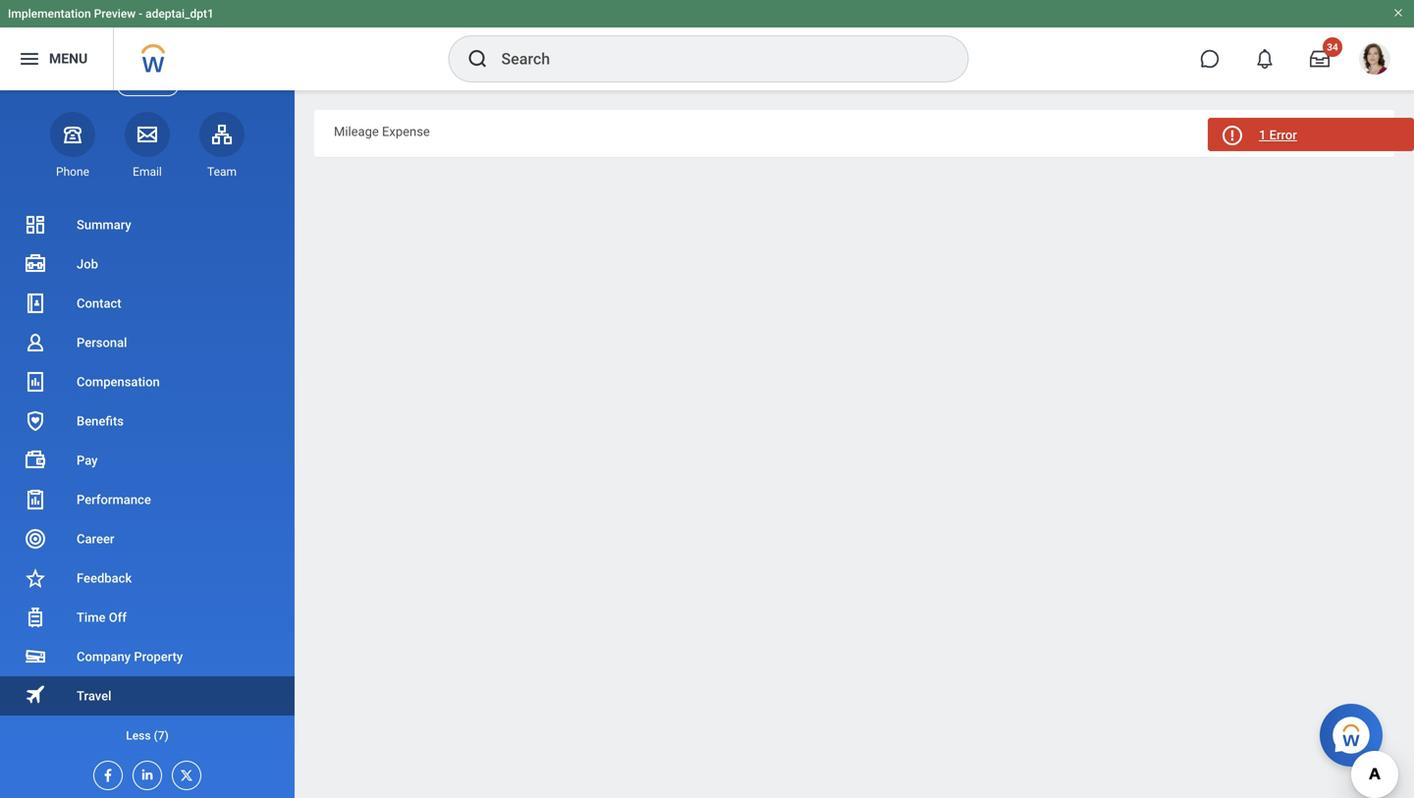 Task type: vqa. For each thing, say whether or not it's contained in the screenshot.
Phone
yes



Task type: locate. For each thing, give the bounding box(es) containing it.
view team image
[[210, 123, 234, 146]]

34 button
[[1299, 37, 1343, 81]]

job link
[[0, 245, 295, 284]]

1
[[1259, 128, 1267, 142]]

navigation pane region
[[0, 60, 295, 799]]

phone button
[[50, 112, 95, 180]]

-
[[139, 7, 143, 21]]

adeptai_dpt1
[[145, 7, 214, 21]]

compensation link
[[0, 362, 295, 402]]

job
[[77, 257, 98, 272]]

contact image
[[24, 292, 47, 315]]

less (7) button
[[0, 724, 295, 748]]

email button
[[125, 112, 170, 180]]

performance image
[[24, 488, 47, 512]]

menu
[[49, 51, 88, 67]]

performance link
[[0, 480, 295, 520]]

compensation
[[77, 375, 160, 389]]

team adam carlton element
[[199, 164, 245, 180]]

contact
[[77, 296, 121, 311]]

menu banner
[[0, 0, 1415, 90]]

34
[[1327, 41, 1339, 53]]

time off image
[[24, 606, 47, 630]]

personal image
[[24, 331, 47, 355]]

error
[[1270, 128, 1298, 142]]

inbox large image
[[1310, 49, 1330, 69]]

benefits link
[[0, 402, 295, 441]]

personal
[[77, 335, 127, 350]]

time off link
[[0, 598, 295, 638]]

x image
[[173, 762, 195, 784]]

feedback image
[[24, 567, 47, 590]]

company
[[77, 650, 131, 665]]

pay image
[[24, 449, 47, 473]]

mileage expense
[[334, 124, 430, 139]]

search image
[[466, 47, 490, 71]]

notifications large image
[[1255, 49, 1275, 69]]

close environment banner image
[[1393, 7, 1405, 19]]

team link
[[199, 112, 245, 180]]

phone
[[56, 165, 89, 179]]

email
[[133, 165, 162, 179]]

company property image
[[24, 645, 47, 669]]

1 error
[[1259, 128, 1298, 142]]

less
[[126, 729, 151, 743]]

compensation image
[[24, 370, 47, 394]]

summary link
[[0, 205, 295, 245]]

preview
[[94, 7, 136, 21]]

time off
[[77, 611, 127, 625]]

company property link
[[0, 638, 295, 677]]

list
[[0, 205, 295, 755]]

personal link
[[0, 323, 295, 362]]

contact link
[[0, 284, 295, 323]]

pay link
[[0, 441, 295, 480]]

mileage
[[334, 124, 379, 139]]

travel link
[[0, 677, 295, 716]]

profile logan mcneil image
[[1360, 43, 1391, 79]]

less (7)
[[126, 729, 169, 743]]

team
[[207, 165, 237, 179]]

Search Workday  search field
[[501, 37, 928, 81]]



Task type: describe. For each thing, give the bounding box(es) containing it.
mail image
[[136, 123, 159, 146]]

career image
[[24, 528, 47, 551]]

(7)
[[154, 729, 169, 743]]

feedback
[[77, 571, 132, 586]]

facebook image
[[94, 762, 116, 784]]

1 error button
[[1208, 118, 1415, 151]]

property
[[134, 650, 183, 665]]

less (7) button
[[0, 716, 295, 755]]

implementation
[[8, 7, 91, 21]]

company property
[[77, 650, 183, 665]]

phone adam carlton element
[[50, 164, 95, 180]]

exclamation image
[[1225, 129, 1239, 143]]

feedback link
[[0, 559, 295, 598]]

justify image
[[18, 47, 41, 71]]

career link
[[0, 520, 295, 559]]

linkedin image
[[134, 762, 155, 783]]

benefits
[[77, 414, 124, 429]]

off
[[109, 611, 127, 625]]

email adam carlton element
[[125, 164, 170, 180]]

list containing summary
[[0, 205, 295, 755]]

performance
[[77, 493, 151, 507]]

travel
[[77, 689, 111, 704]]

pay
[[77, 453, 98, 468]]

implementation preview -   adeptai_dpt1
[[8, 7, 214, 21]]

travel image
[[24, 683, 47, 707]]

time
[[77, 611, 106, 625]]

summary
[[77, 218, 131, 232]]

job image
[[24, 252, 47, 276]]

menu button
[[0, 28, 113, 90]]

benefits image
[[24, 410, 47, 433]]

expense
[[382, 124, 430, 139]]

career
[[77, 532, 114, 547]]

summary image
[[24, 213, 47, 237]]

phone image
[[59, 123, 86, 146]]



